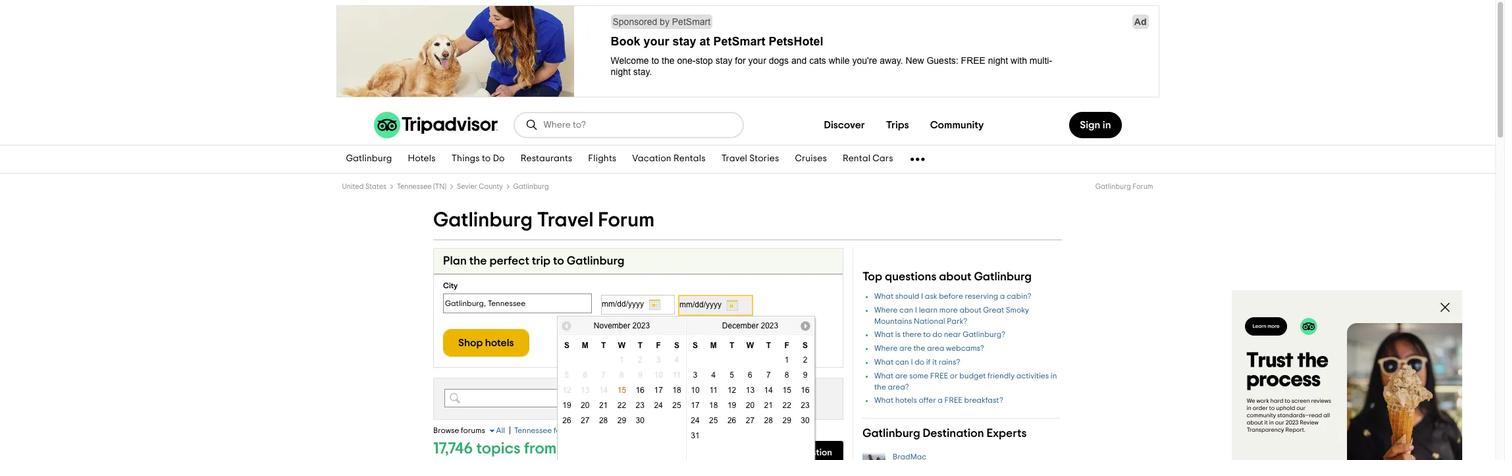 Task type: describe. For each thing, give the bounding box(es) containing it.
about inside what should i ask before reserving a cabin? where can i learn more about great smoky mountains national park? what is there to do near gatlinburg? where are the area webcams? what can i do if it rains? what are some free or budget friendly activities in the area? what hotels offer a free breakfast?
[[960, 306, 982, 314]]

forums for browse forums
[[461, 427, 485, 435]]

2 what from the top
[[874, 331, 894, 339]]

united
[[342, 183, 364, 190]]

2 14 from the left
[[764, 386, 773, 395]]

some
[[909, 372, 929, 380]]

from
[[524, 441, 557, 457]]

1 horizontal spatial do
[[933, 331, 942, 339]]

2 where from the top
[[874, 345, 898, 352]]

2023 for november 2023
[[632, 321, 650, 330]]

before
[[939, 292, 963, 300]]

community
[[587, 441, 665, 457]]

1 12 from the left
[[562, 386, 571, 395]]

gatlinburg inside gatlinburg link
[[346, 154, 392, 164]]

travel stories
[[721, 154, 779, 164]]

1 21 from the left
[[599, 401, 608, 410]]

to inside what should i ask before reserving a cabin? where can i learn more about great smoky mountains national park? what is there to do near gatlinburg? where are the area webcams? what can i do if it rains? what are some free or budget friendly activities in the area? what hotels offer a free breakfast?
[[923, 331, 931, 339]]

trips button
[[876, 112, 920, 138]]

top
[[863, 271, 882, 283]]

1 vertical spatial 11
[[710, 386, 718, 395]]

sevier county
[[457, 183, 503, 190]]

4 s from the left
[[803, 341, 808, 350]]

gatlinburg forum
[[1096, 183, 1153, 190]]

our
[[560, 441, 584, 457]]

plan
[[443, 256, 467, 267]]

plan the perfect trip to gatlinburg
[[443, 256, 625, 267]]

1 horizontal spatial a
[[938, 397, 943, 405]]

gatlinburg destination experts
[[863, 428, 1027, 440]]

1 28 from the left
[[599, 416, 608, 425]]

1 horizontal spatial forum
[[1133, 183, 1153, 190]]

things
[[452, 154, 480, 164]]

2 20 from the left
[[746, 401, 755, 410]]

hotels
[[408, 154, 436, 164]]

1 vertical spatial 3
[[693, 371, 697, 380]]

travel stories link
[[714, 146, 787, 173]]

rains?
[[939, 358, 960, 366]]

2 horizontal spatial i
[[921, 292, 923, 300]]

1 t from the left
[[601, 341, 606, 350]]

breakfast?
[[964, 397, 1003, 405]]

1 horizontal spatial 10
[[691, 386, 700, 395]]

friendly
[[988, 372, 1015, 380]]

webcams?
[[946, 345, 984, 352]]

1 vertical spatial are
[[895, 372, 908, 380]]

vacation
[[632, 154, 672, 164]]

activities
[[1017, 372, 1049, 380]]

Search search field
[[544, 119, 732, 131]]

question
[[796, 448, 832, 458]]

1 what from the top
[[874, 292, 894, 300]]

december 2023
[[722, 321, 778, 330]]

1 horizontal spatial 24
[[691, 416, 700, 425]]

2 30 from the left
[[801, 416, 810, 425]]

2 21 from the left
[[764, 401, 773, 410]]

vacation rentals
[[632, 154, 706, 164]]

2 6 from the left
[[748, 371, 752, 380]]

things to do link
[[444, 146, 513, 173]]

2 7 from the left
[[766, 371, 771, 380]]

hotels link
[[400, 146, 444, 173]]

0 horizontal spatial 10
[[654, 371, 663, 380]]

1 horizontal spatial to
[[553, 256, 564, 267]]

do
[[493, 154, 505, 164]]

0 horizontal spatial the
[[469, 256, 487, 267]]

1 where from the top
[[874, 306, 898, 314]]

0 horizontal spatial to
[[482, 154, 491, 164]]

gatlinburg forums
[[665, 394, 730, 402]]

near
[[944, 331, 961, 339]]

2 19 from the left
[[728, 401, 736, 410]]

what should i ask before reserving a cabin? where can i learn more about great smoky mountains national park? what is there to do near gatlinburg? where are the area webcams? what can i do if it rains? what are some free or budget friendly activities in the area? what hotels offer a free breakfast?
[[874, 292, 1057, 405]]

cruises
[[795, 154, 827, 164]]

0 vertical spatial free
[[930, 372, 948, 380]]

gatlinburg?
[[963, 331, 1005, 339]]

park?
[[947, 317, 967, 325]]

1 16 from the left
[[636, 386, 645, 395]]

tennessee forums
[[514, 427, 578, 435]]

tennessee (tn) link
[[397, 183, 447, 190]]

3 t from the left
[[730, 341, 734, 350]]

1 horizontal spatial travel
[[721, 154, 747, 164]]

gatlinburg down "sign in" "link"
[[1096, 183, 1131, 190]]

cars
[[873, 154, 893, 164]]

1 vertical spatial i
[[915, 306, 917, 314]]

2023 for december 2023
[[761, 321, 778, 330]]

1 8 from the left
[[620, 371, 624, 380]]

1 7 from the left
[[601, 371, 606, 380]]

m for december 2023
[[710, 341, 717, 350]]

bradmac image
[[863, 453, 886, 460]]

0 vertical spatial a
[[1000, 292, 1005, 300]]

vacation rentals link
[[624, 146, 714, 173]]

0 horizontal spatial do
[[915, 358, 925, 366]]

sevier county link
[[457, 183, 503, 190]]

2 15 from the left
[[783, 386, 791, 395]]

2 vertical spatial i
[[911, 358, 913, 366]]

more
[[940, 306, 958, 314]]

is
[[895, 331, 901, 339]]

2 8 from the left
[[785, 371, 789, 380]]

(tn)
[[433, 183, 447, 190]]

questions
[[885, 271, 937, 283]]

flights link
[[580, 146, 624, 173]]

1 29 from the left
[[617, 416, 626, 425]]

restaurants
[[521, 154, 572, 164]]

1 6 from the left
[[583, 371, 587, 380]]

browse forums
[[433, 427, 485, 435]]

browse
[[433, 427, 459, 435]]

city
[[443, 282, 458, 290]]

tennessee forums link
[[514, 427, 578, 435]]

1 19 from the left
[[562, 401, 571, 410]]

mountains
[[874, 317, 912, 325]]

2 26 from the left
[[728, 416, 736, 425]]

gatlinburg up cabin?
[[974, 271, 1032, 283]]

it
[[932, 358, 937, 366]]

tripadvisor image
[[374, 112, 497, 138]]

gatlinburg down restaurants link on the left of the page
[[513, 183, 549, 190]]

1 horizontal spatial 25
[[709, 416, 718, 425]]

ask
[[772, 448, 787, 458]]

gatlinburg right trip
[[567, 256, 625, 267]]

topics
[[476, 441, 521, 457]]

1 30 from the left
[[636, 416, 645, 425]]

0 horizontal spatial a
[[789, 448, 794, 458]]

4 t from the left
[[766, 341, 771, 350]]

gatlinburg up bradmac image
[[863, 428, 920, 440]]

f for 2
[[656, 341, 661, 350]]

3 what from the top
[[874, 358, 894, 366]]

17,746
[[433, 441, 473, 457]]

31
[[691, 431, 700, 441]]

ask
[[925, 292, 937, 300]]

should
[[895, 292, 919, 300]]

cabin?
[[1007, 292, 1031, 300]]

flights
[[588, 154, 617, 164]]

trip
[[532, 256, 551, 267]]

1 27 from the left
[[581, 416, 590, 425]]

things to do
[[452, 154, 505, 164]]

2 28 from the left
[[764, 416, 773, 425]]

1 20 from the left
[[581, 401, 590, 410]]

0 vertical spatial can
[[900, 306, 913, 314]]

in inside "link"
[[1103, 120, 1111, 130]]

2 12 from the left
[[728, 386, 736, 395]]

area
[[927, 345, 944, 352]]

sign in
[[1080, 120, 1111, 130]]

0 vertical spatial about
[[939, 271, 972, 283]]

1 26 from the left
[[562, 416, 571, 425]]

1 vertical spatial 18
[[709, 401, 718, 410]]

2 2 from the left
[[803, 356, 808, 365]]

1 horizontal spatial gatlinburg link
[[513, 183, 549, 190]]

1 1 from the left
[[620, 356, 624, 365]]

trips
[[886, 120, 909, 130]]

gatlinburg travel forum
[[433, 210, 655, 230]]

tennessee (tn)
[[397, 183, 447, 190]]

0 vertical spatial gatlinburg link
[[338, 146, 400, 173]]

cruises link
[[787, 146, 835, 173]]

stories
[[750, 154, 779, 164]]

learn
[[919, 306, 938, 314]]

3 s from the left
[[693, 341, 698, 350]]

tennessee for tennessee (tn)
[[397, 183, 432, 190]]

1 vertical spatial advertisement region
[[1232, 290, 1462, 460]]

ask a question
[[772, 448, 832, 458]]

all
[[496, 427, 505, 435]]

1 vertical spatial can
[[895, 358, 909, 366]]

gatlinburg down the sevier county at the left
[[433, 210, 533, 230]]

City text field
[[443, 294, 592, 313]]

reserving
[[965, 292, 998, 300]]

2 27 from the left
[[746, 416, 755, 425]]

0 vertical spatial 24
[[654, 401, 663, 410]]

rental cars link
[[835, 146, 901, 173]]

rental
[[843, 154, 871, 164]]

search image
[[525, 119, 538, 132]]



Task type: vqa. For each thing, say whether or not it's contained in the screenshot.
WHAT
yes



Task type: locate. For each thing, give the bounding box(es) containing it.
i
[[921, 292, 923, 300], [915, 306, 917, 314], [911, 358, 913, 366]]

i up some
[[911, 358, 913, 366]]

1 horizontal spatial i
[[915, 306, 917, 314]]

1 horizontal spatial 30
[[801, 416, 810, 425]]

i left ask
[[921, 292, 923, 300]]

7 down november
[[601, 371, 606, 380]]

hotels
[[895, 397, 917, 405]]

in right activities
[[1051, 372, 1057, 380]]

0 vertical spatial the
[[469, 256, 487, 267]]

5 up tennessee forums
[[565, 371, 569, 380]]

national
[[914, 317, 945, 325]]

free
[[930, 372, 948, 380], [945, 397, 963, 405]]

27
[[581, 416, 590, 425], [746, 416, 755, 425]]

26 up tennessee forums 'link' at the left of page
[[562, 416, 571, 425]]

0 horizontal spatial 19
[[562, 401, 571, 410]]

0 vertical spatial 18
[[673, 386, 681, 395]]

15 up community
[[617, 386, 626, 395]]

28
[[599, 416, 608, 425], [764, 416, 773, 425]]

w down november 2023
[[618, 341, 626, 350]]

1 14 from the left
[[599, 386, 608, 395]]

united states
[[342, 183, 387, 190]]

1 2 from the left
[[638, 356, 642, 365]]

0 horizontal spatial 16
[[636, 386, 645, 395]]

12 up tennessee forums 'link' at the left of page
[[562, 386, 571, 395]]

0 horizontal spatial i
[[911, 358, 913, 366]]

2 5 from the left
[[730, 371, 734, 380]]

2 vertical spatial a
[[789, 448, 794, 458]]

gatlinburg link
[[338, 146, 400, 173], [513, 183, 549, 190]]

1 horizontal spatial mm/dd/yyyy
[[680, 300, 722, 310]]

0 horizontal spatial 25
[[673, 401, 681, 410]]

28 up ask
[[764, 416, 773, 425]]

gatlinburg link down restaurants link on the left of the page
[[513, 183, 549, 190]]

the down there
[[914, 345, 925, 352]]

0 horizontal spatial 27
[[581, 416, 590, 425]]

0 horizontal spatial tennessee
[[397, 183, 432, 190]]

0 horizontal spatial 29
[[617, 416, 626, 425]]

budget
[[960, 372, 986, 380]]

5 up gatlinburg forums on the bottom of the page
[[730, 371, 734, 380]]

gatlinburg link up united states link
[[338, 146, 400, 173]]

2 16 from the left
[[801, 386, 810, 395]]

1 vertical spatial a
[[938, 397, 943, 405]]

forums for tennessee forums
[[554, 427, 578, 435]]

2 w from the left
[[747, 341, 754, 350]]

tennessee left (tn)
[[397, 183, 432, 190]]

1 horizontal spatial 5
[[730, 371, 734, 380]]

0 vertical spatial do
[[933, 331, 942, 339]]

1 horizontal spatial 9
[[803, 371, 808, 380]]

do left the if
[[915, 358, 925, 366]]

1 horizontal spatial 23
[[801, 401, 810, 410]]

travel up trip
[[537, 210, 594, 230]]

1 horizontal spatial 6
[[748, 371, 752, 380]]

1 horizontal spatial 14
[[764, 386, 773, 395]]

2 horizontal spatial the
[[914, 345, 925, 352]]

2 1 from the left
[[785, 356, 789, 365]]

22
[[617, 401, 626, 410], [783, 401, 791, 410]]

18
[[673, 386, 681, 395], [709, 401, 718, 410]]

21 up ask
[[764, 401, 773, 410]]

0 horizontal spatial 30
[[636, 416, 645, 425]]

1 horizontal spatial 11
[[710, 386, 718, 395]]

28 up community
[[599, 416, 608, 425]]

tennessee up from
[[514, 427, 552, 435]]

free down or
[[945, 397, 963, 405]]

20 right gatlinburg forums on the bottom of the page
[[746, 401, 755, 410]]

1 horizontal spatial 18
[[709, 401, 718, 410]]

1 horizontal spatial 3
[[693, 371, 697, 380]]

destination
[[923, 428, 984, 440]]

gatlinburg up united states link
[[346, 154, 392, 164]]

2 f from the left
[[785, 341, 789, 350]]

1 s from the left
[[564, 341, 570, 350]]

community
[[930, 120, 984, 130]]

where down the is
[[874, 345, 898, 352]]

free down it
[[930, 372, 948, 380]]

1 horizontal spatial 7
[[766, 371, 771, 380]]

1 horizontal spatial 20
[[746, 401, 755, 410]]

december
[[722, 321, 759, 330]]

2 s from the left
[[674, 341, 680, 350]]

0 vertical spatial where
[[874, 306, 898, 314]]

0 vertical spatial are
[[900, 345, 912, 352]]

7
[[601, 371, 606, 380], [766, 371, 771, 380]]

2 22 from the left
[[783, 401, 791, 410]]

22 up ask
[[783, 401, 791, 410]]

0 horizontal spatial 22
[[617, 401, 626, 410]]

0 vertical spatial tennessee
[[397, 183, 432, 190]]

to left do
[[482, 154, 491, 164]]

0 vertical spatial travel
[[721, 154, 747, 164]]

None search field
[[515, 113, 742, 137]]

0 vertical spatial 4
[[675, 356, 679, 365]]

17,746 topics from our community
[[433, 441, 665, 457]]

10
[[654, 371, 663, 380], [691, 386, 700, 395]]

t down november 2023
[[638, 341, 643, 350]]

where up mountains
[[874, 306, 898, 314]]

2023 right november
[[632, 321, 650, 330]]

mm/dd/yyyy
[[602, 300, 644, 309], [680, 300, 722, 310]]

2023 right december
[[761, 321, 778, 330]]

1 vertical spatial 10
[[691, 386, 700, 395]]

i left learn
[[915, 306, 917, 314]]

a right ask
[[789, 448, 794, 458]]

14 up ask
[[764, 386, 773, 395]]

forums for gatlinburg forums
[[706, 394, 730, 402]]

20
[[581, 401, 590, 410], [746, 401, 755, 410]]

f for 1
[[785, 341, 789, 350]]

2 13 from the left
[[746, 386, 755, 395]]

1 vertical spatial tennessee
[[514, 427, 552, 435]]

4 what from the top
[[874, 372, 894, 380]]

county
[[479, 183, 503, 190]]

24 left gatlinburg forums on the bottom of the page
[[654, 401, 663, 410]]

0 vertical spatial 10
[[654, 371, 663, 380]]

0 horizontal spatial mm/dd/yyyy
[[602, 300, 644, 309]]

2 m from the left
[[710, 341, 717, 350]]

if
[[926, 358, 931, 366]]

1 horizontal spatial 12
[[728, 386, 736, 395]]

15 up ask
[[783, 386, 791, 395]]

1 vertical spatial 25
[[709, 416, 718, 425]]

14
[[599, 386, 608, 395], [764, 386, 773, 395]]

advertisement region
[[0, 5, 1495, 100], [1232, 290, 1462, 460]]

w for december
[[747, 341, 754, 350]]

2 horizontal spatial to
[[923, 331, 931, 339]]

1 vertical spatial 4
[[711, 371, 716, 380]]

1 vertical spatial free
[[945, 397, 963, 405]]

0 vertical spatial i
[[921, 292, 923, 300]]

1 horizontal spatial tennessee
[[514, 427, 552, 435]]

ask a question link
[[772, 448, 832, 458]]

to right trip
[[553, 256, 564, 267]]

w down the december 2023
[[747, 341, 754, 350]]

to down 'national'
[[923, 331, 931, 339]]

12 down december
[[728, 386, 736, 395]]

24 up 31
[[691, 416, 700, 425]]

30 up community
[[636, 416, 645, 425]]

1 horizontal spatial forums
[[554, 427, 578, 435]]

do
[[933, 331, 942, 339], [915, 358, 925, 366]]

0 horizontal spatial 4
[[675, 356, 679, 365]]

2023
[[632, 321, 650, 330], [761, 321, 778, 330]]

11
[[673, 371, 681, 380], [710, 386, 718, 395]]

29 up community
[[617, 416, 626, 425]]

29 up ask
[[783, 416, 791, 425]]

1 vertical spatial to
[[553, 256, 564, 267]]

0 horizontal spatial 17
[[654, 386, 663, 395]]

0 vertical spatial forum
[[1133, 183, 1153, 190]]

close image
[[1438, 300, 1453, 315]]

m for november 2023
[[582, 341, 589, 350]]

discover button
[[813, 112, 876, 138]]

are up area?
[[895, 372, 908, 380]]

22 up community
[[617, 401, 626, 410]]

there
[[903, 331, 922, 339]]

0 horizontal spatial 7
[[601, 371, 606, 380]]

30
[[636, 416, 645, 425], [801, 416, 810, 425]]

25
[[673, 401, 681, 410], [709, 416, 718, 425]]

30 up the ask a question
[[801, 416, 810, 425]]

5 what from the top
[[874, 397, 894, 405]]

0 horizontal spatial forums
[[461, 427, 485, 435]]

can down should
[[900, 306, 913, 314]]

t down november
[[601, 341, 606, 350]]

16 left gatlinburg forums on the bottom of the page
[[636, 386, 645, 395]]

17 left gatlinburg forums on the bottom of the page
[[654, 386, 663, 395]]

0 horizontal spatial 2
[[638, 356, 642, 365]]

9
[[638, 371, 642, 380], [803, 371, 808, 380]]

1 horizontal spatial 8
[[785, 371, 789, 380]]

are
[[900, 345, 912, 352], [895, 372, 908, 380]]

1 horizontal spatial 4
[[711, 371, 716, 380]]

can
[[900, 306, 913, 314], [895, 358, 909, 366]]

a up great
[[1000, 292, 1005, 300]]

0 horizontal spatial travel
[[537, 210, 594, 230]]

rentals
[[674, 154, 706, 164]]

29
[[617, 416, 626, 425], [783, 416, 791, 425]]

23
[[636, 401, 645, 410], [801, 401, 810, 410]]

tennessee for tennessee forums
[[514, 427, 552, 435]]

0 vertical spatial 25
[[673, 401, 681, 410]]

november
[[594, 321, 630, 330]]

tennessee
[[397, 183, 432, 190], [514, 427, 552, 435]]

1 22 from the left
[[617, 401, 626, 410]]

17 up 31
[[691, 401, 700, 410]]

13 right gatlinburg forums on the bottom of the page
[[746, 386, 755, 395]]

1 vertical spatial travel
[[537, 210, 594, 230]]

dialog
[[1232, 290, 1462, 460]]

united states link
[[342, 183, 387, 190]]

13 up our
[[581, 386, 590, 395]]

0 vertical spatial 11
[[673, 371, 681, 380]]

1 13 from the left
[[581, 386, 590, 395]]

1 w from the left
[[618, 341, 626, 350]]

1 horizontal spatial the
[[874, 383, 886, 391]]

area?
[[888, 383, 909, 391]]

offer
[[919, 397, 936, 405]]

0 horizontal spatial m
[[582, 341, 589, 350]]

are down there
[[900, 345, 912, 352]]

t
[[601, 341, 606, 350], [638, 341, 643, 350], [730, 341, 734, 350], [766, 341, 771, 350]]

1 horizontal spatial w
[[747, 341, 754, 350]]

or
[[950, 372, 958, 380]]

21 up community
[[599, 401, 608, 410]]

1 vertical spatial forum
[[598, 210, 655, 230]]

1 vertical spatial where
[[874, 345, 898, 352]]

do up area
[[933, 331, 942, 339]]

0 vertical spatial in
[[1103, 120, 1111, 130]]

None submit
[[443, 329, 529, 357], [766, 389, 806, 408], [443, 329, 529, 357], [766, 389, 806, 408]]

7 down the december 2023
[[766, 371, 771, 380]]

0 horizontal spatial in
[[1051, 372, 1057, 380]]

top questions about gatlinburg
[[863, 271, 1032, 283]]

1 horizontal spatial 29
[[783, 416, 791, 425]]

discover
[[824, 120, 865, 130]]

in inside what should i ask before reserving a cabin? where can i learn more about great smoky mountains national park? what is there to do near gatlinburg? where are the area webcams? what can i do if it rains? what are some free or budget friendly activities in the area? what hotels offer a free breakfast?
[[1051, 372, 1057, 380]]

0 horizontal spatial forum
[[598, 210, 655, 230]]

the right plan
[[469, 256, 487, 267]]

1 2023 from the left
[[632, 321, 650, 330]]

16 up ask a question link
[[801, 386, 810, 395]]

1 m from the left
[[582, 341, 589, 350]]

about
[[939, 271, 972, 283], [960, 306, 982, 314]]

great
[[983, 306, 1004, 314]]

0 horizontal spatial 18
[[673, 386, 681, 395]]

m
[[582, 341, 589, 350], [710, 341, 717, 350]]

26 down gatlinburg forums on the bottom of the page
[[728, 416, 736, 425]]

a
[[1000, 292, 1005, 300], [938, 397, 943, 405], [789, 448, 794, 458]]

a right 'offer'
[[938, 397, 943, 405]]

1 vertical spatial 17
[[691, 401, 700, 410]]

november 2023
[[594, 321, 650, 330]]

20 up our
[[581, 401, 590, 410]]

1 vertical spatial 24
[[691, 416, 700, 425]]

perfect
[[490, 256, 529, 267]]

the left area?
[[874, 383, 886, 391]]

1 horizontal spatial 27
[[746, 416, 755, 425]]

in right the sign
[[1103, 120, 1111, 130]]

2 23 from the left
[[801, 401, 810, 410]]

23 up community
[[636, 401, 645, 410]]

rental cars
[[843, 154, 893, 164]]

1 horizontal spatial 15
[[783, 386, 791, 395]]

0 horizontal spatial 8
[[620, 371, 624, 380]]

t down december
[[730, 341, 734, 350]]

1 5 from the left
[[565, 371, 569, 380]]

0 vertical spatial 17
[[654, 386, 663, 395]]

12
[[562, 386, 571, 395], [728, 386, 736, 395]]

w for november
[[618, 341, 626, 350]]

f
[[656, 341, 661, 350], [785, 341, 789, 350]]

2 vertical spatial to
[[923, 331, 931, 339]]

0 horizontal spatial 12
[[562, 386, 571, 395]]

14 up community
[[599, 386, 608, 395]]

about up "before"
[[939, 271, 972, 283]]

0 horizontal spatial 3
[[656, 356, 661, 365]]

gatlinburg up 31
[[665, 394, 704, 402]]

community button
[[920, 112, 995, 138]]

2 29 from the left
[[783, 416, 791, 425]]

1 23 from the left
[[636, 401, 645, 410]]

2 9 from the left
[[803, 371, 808, 380]]

about up park?
[[960, 306, 982, 314]]

0 vertical spatial 3
[[656, 356, 661, 365]]

0 horizontal spatial 1
[[620, 356, 624, 365]]

sign in link
[[1070, 112, 1122, 138]]

forums
[[706, 394, 730, 402], [461, 427, 485, 435], [554, 427, 578, 435]]

0 horizontal spatial 24
[[654, 401, 663, 410]]

26
[[562, 416, 571, 425], [728, 416, 736, 425]]

experts
[[987, 428, 1027, 440]]

13
[[581, 386, 590, 395], [746, 386, 755, 395]]

travel
[[721, 154, 747, 164], [537, 210, 594, 230]]

2 vertical spatial the
[[874, 383, 886, 391]]

states
[[365, 183, 387, 190]]

2 2023 from the left
[[761, 321, 778, 330]]

0 horizontal spatial 9
[[638, 371, 642, 380]]

sevier
[[457, 183, 477, 190]]

t down the december 2023
[[766, 341, 771, 350]]

sign
[[1080, 120, 1101, 130]]

1 15 from the left
[[617, 386, 626, 395]]

1 horizontal spatial 2023
[[761, 321, 778, 330]]

1 f from the left
[[656, 341, 661, 350]]

to
[[482, 154, 491, 164], [553, 256, 564, 267], [923, 331, 931, 339]]

travel left stories
[[721, 154, 747, 164]]

2 t from the left
[[638, 341, 643, 350]]

1 horizontal spatial 2
[[803, 356, 808, 365]]

None text field
[[464, 394, 660, 407]]

1 horizontal spatial m
[[710, 341, 717, 350]]

23 up the ask a question
[[801, 401, 810, 410]]

1 9 from the left
[[638, 371, 642, 380]]

0 vertical spatial advertisement region
[[0, 5, 1495, 100]]

can up area?
[[895, 358, 909, 366]]

0 horizontal spatial 20
[[581, 401, 590, 410]]

2
[[638, 356, 642, 365], [803, 356, 808, 365]]



